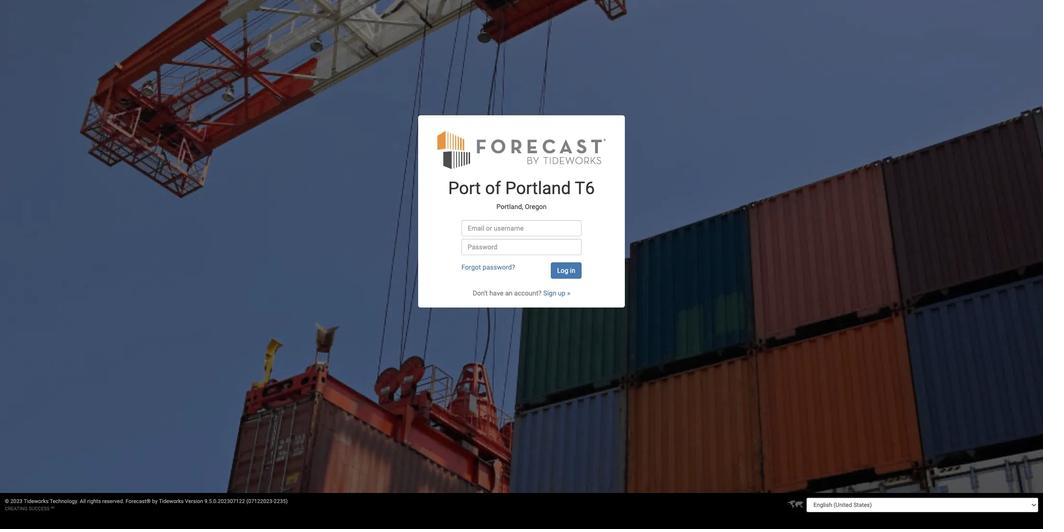 Task type: locate. For each thing, give the bounding box(es) containing it.
creating
[[5, 506, 28, 512]]

success
[[29, 506, 50, 512]]

2023
[[10, 499, 22, 505]]

»
[[567, 290, 570, 297]]

2 tideworks from the left
[[159, 499, 184, 505]]

forgot password? link
[[462, 264, 515, 271]]

log in button
[[551, 263, 582, 279]]

Email or username text field
[[462, 220, 582, 237]]

technology.
[[50, 499, 79, 505]]

an
[[505, 290, 513, 297]]

1 tideworks from the left
[[24, 499, 49, 505]]

℠
[[51, 506, 54, 512]]

tideworks right by
[[159, 499, 184, 505]]

Password password field
[[462, 239, 582, 255]]

1 horizontal spatial tideworks
[[159, 499, 184, 505]]

rights
[[87, 499, 101, 505]]

tideworks
[[24, 499, 49, 505], [159, 499, 184, 505]]

© 2023 tideworks technology. all rights reserved. forecast® by tideworks version 9.5.0.202307122 (07122023-2235) creating success ℠
[[5, 499, 288, 512]]

port of portland t6 portland, oregon
[[448, 179, 595, 211]]

forgot password? log in
[[462, 264, 576, 275]]

0 horizontal spatial tideworks
[[24, 499, 49, 505]]

version
[[185, 499, 203, 505]]

tideworks up success
[[24, 499, 49, 505]]

of
[[485, 179, 501, 199]]



Task type: describe. For each thing, give the bounding box(es) containing it.
(07122023-
[[246, 499, 274, 505]]

don't
[[473, 290, 488, 297]]

reserved.
[[102, 499, 124, 505]]

don't have an account? sign up »
[[473, 290, 570, 297]]

portland
[[505, 179, 571, 199]]

all
[[80, 499, 86, 505]]

portland,
[[497, 203, 523, 211]]

port
[[448, 179, 481, 199]]

forgot
[[462, 264, 481, 271]]

have
[[490, 290, 504, 297]]

forecast® by tideworks image
[[438, 130, 606, 170]]

©
[[5, 499, 9, 505]]

sign
[[543, 290, 557, 297]]

log
[[557, 267, 568, 275]]

up
[[558, 290, 566, 297]]

in
[[570, 267, 576, 275]]

9.5.0.202307122
[[204, 499, 245, 505]]

t6
[[575, 179, 595, 199]]

oregon
[[525, 203, 547, 211]]

by
[[152, 499, 158, 505]]

account?
[[514, 290, 542, 297]]

2235)
[[274, 499, 288, 505]]

password?
[[483, 264, 515, 271]]

sign up » link
[[543, 290, 570, 297]]

forecast®
[[126, 499, 151, 505]]



Task type: vqa. For each thing, say whether or not it's contained in the screenshot.
The Privacy Policy link
no



